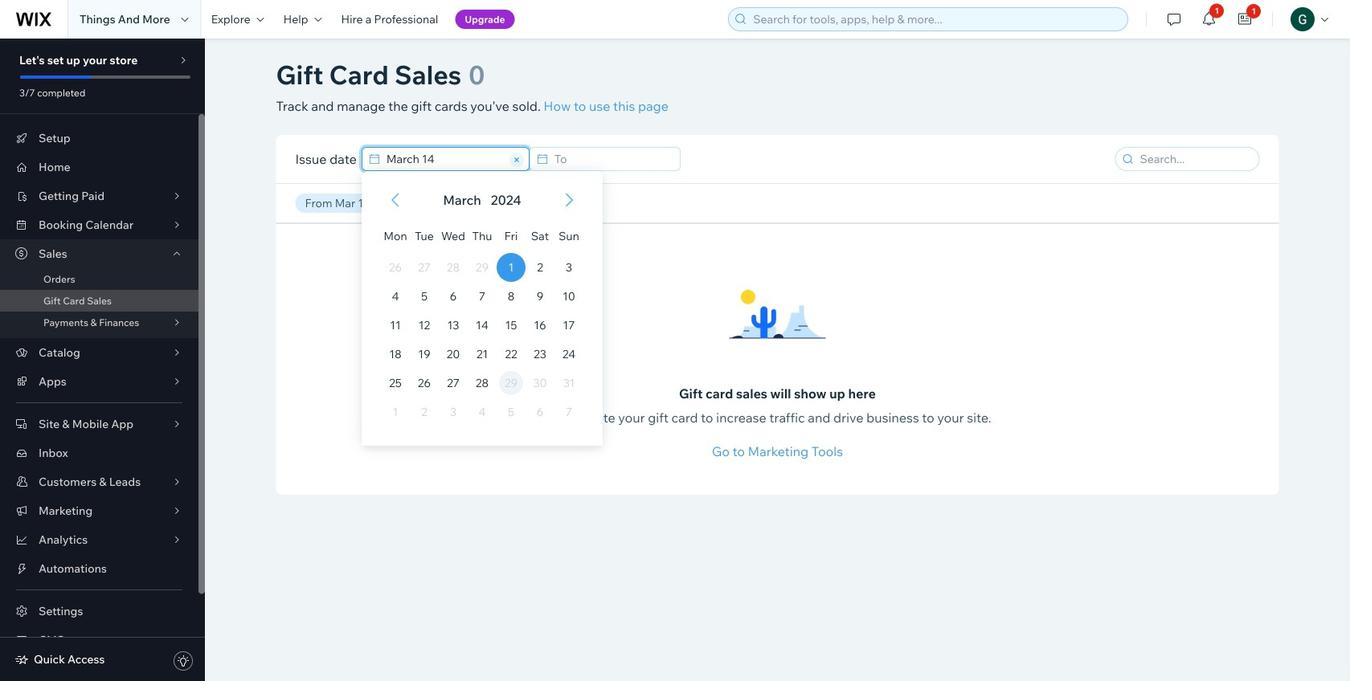 Task type: describe. For each thing, give the bounding box(es) containing it.
3 row from the top
[[381, 282, 583, 311]]

Search... field
[[1135, 148, 1254, 170]]

6 row from the top
[[381, 369, 583, 398]]

March 14 field
[[382, 148, 507, 170]]

To field
[[550, 148, 675, 170]]

7 row from the top
[[381, 398, 583, 427]]



Task type: locate. For each thing, give the bounding box(es) containing it.
grid
[[362, 171, 603, 446]]

row group
[[362, 253, 603, 446]]

5 row from the top
[[381, 340, 583, 369]]

2 row from the top
[[381, 253, 583, 282]]

4 row from the top
[[381, 311, 583, 340]]

sidebar element
[[0, 39, 205, 682]]

1 row from the top
[[381, 215, 583, 253]]

friday, march 1, 2024 cell
[[497, 253, 526, 282]]

row
[[381, 215, 583, 253], [381, 253, 583, 282], [381, 282, 583, 311], [381, 311, 583, 340], [381, 340, 583, 369], [381, 369, 583, 398], [381, 398, 583, 427]]

Search for tools, apps, help & more... field
[[749, 8, 1123, 31]]

alert
[[438, 191, 526, 210]]



Task type: vqa. For each thing, say whether or not it's contained in the screenshot.
1/7 COMPLETED
no



